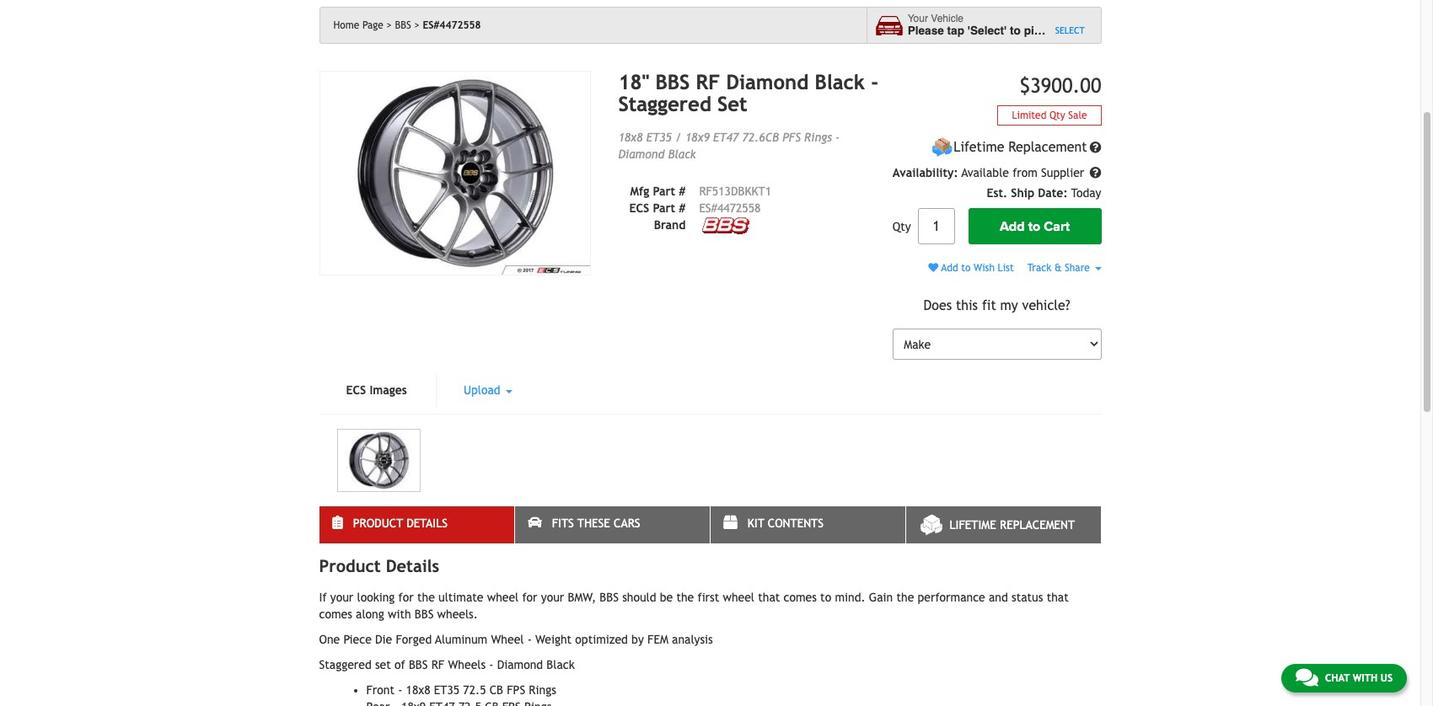 Task type: vqa. For each thing, say whether or not it's contained in the screenshot.
the leftmost ET35
yes



Task type: describe. For each thing, give the bounding box(es) containing it.
add to wish list
[[938, 263, 1014, 274]]

0 vertical spatial details
[[407, 517, 448, 531]]

chat with us link
[[1281, 664, 1407, 693]]

piece
[[343, 633, 372, 647]]

1 horizontal spatial comes
[[784, 591, 817, 605]]

1 the from the left
[[417, 591, 435, 605]]

page
[[362, 19, 384, 31]]

vehicle?
[[1022, 297, 1070, 313]]

does this fit my vehicle?
[[924, 297, 1070, 313]]

and
[[989, 591, 1008, 605]]

18"
[[618, 70, 649, 94]]

1 vertical spatial product
[[319, 557, 381, 576]]

4472558
[[717, 201, 761, 215]]

fits these cars
[[552, 517, 640, 531]]

et35 inside the '18x8 et35 / 18x9 et47 72.6cb pfs rings - diamond black'
[[646, 130, 672, 144]]

- inside the 18" bbs rf diamond black - staggered set
[[871, 70, 878, 94]]

along
[[356, 608, 384, 622]]

question circle image for lifetime replacement
[[1090, 142, 1101, 153]]

rf wheels
[[431, 659, 486, 672]]

status
[[1012, 591, 1043, 605]]

to inside add to cart button
[[1028, 218, 1041, 235]]

mind.
[[835, 591, 865, 605]]

diamond inside the 18" bbs rf diamond black - staggered set
[[726, 70, 809, 94]]

1 vertical spatial product details
[[319, 557, 439, 576]]

ecs images
[[346, 384, 407, 397]]

1 vertical spatial details
[[386, 557, 439, 576]]

availability: available from supplier
[[892, 166, 1088, 180]]

0 horizontal spatial diamond
[[497, 659, 543, 672]]

track
[[1027, 263, 1052, 274]]

ecs inside rf513dbkkt1 ecs part #
[[629, 201, 649, 215]]

0 horizontal spatial qty
[[892, 220, 911, 233]]

looking
[[357, 591, 395, 605]]

limited
[[1012, 110, 1046, 122]]

aluminum
[[435, 633, 487, 647]]

2 for from the left
[[522, 591, 537, 605]]

images
[[370, 384, 407, 397]]

fits these cars link
[[515, 507, 709, 544]]

1 vertical spatial es#4472558 - rf513dbkkt1 - 18" bbs rf diamond black - staggered set - 18x8 et35 / 18x9 et47 72.6cb pfs rings - diamond black - bbs - bmw image
[[337, 429, 421, 493]]

1 vertical spatial lifetime replacement
[[950, 519, 1075, 532]]

es# 4472558 brand
[[654, 201, 761, 232]]

pick
[[1024, 24, 1047, 37]]

home
[[333, 19, 359, 31]]

18x8 et35 / 18x9 et47 72.6cb pfs rings - diamond black
[[618, 130, 840, 161]]

front - 18x8 et35 72.5 cb fps rings
[[366, 684, 556, 698]]

share
[[1065, 263, 1090, 274]]

list
[[998, 263, 1014, 274]]

analysis
[[672, 633, 713, 647]]

rf513dbkkt1 ecs part #
[[629, 184, 771, 215]]

track & share button
[[1027, 263, 1101, 274]]

18" bbs rf diamond black - staggered set
[[618, 70, 878, 116]]

fit
[[982, 297, 996, 313]]

upload button
[[437, 374, 539, 408]]

1 vertical spatial et35
[[434, 684, 460, 698]]

fps
[[507, 684, 525, 698]]

home page
[[333, 19, 384, 31]]

gain
[[869, 591, 893, 605]]

es#
[[699, 201, 717, 215]]

set
[[717, 92, 747, 116]]

0 vertical spatial es#4472558 - rf513dbkkt1 - 18" bbs rf diamond black - staggered set - 18x8 et35 / 18x9 et47 72.6cb pfs rings - diamond black - bbs - bmw image
[[319, 71, 591, 276]]

forged
[[396, 633, 432, 647]]

set
[[375, 659, 391, 672]]

bbs link
[[395, 19, 420, 31]]

die
[[375, 633, 392, 647]]

/
[[675, 130, 682, 144]]

0 vertical spatial replacement
[[1009, 139, 1087, 155]]

us
[[1381, 673, 1393, 685]]

availability:
[[892, 166, 958, 180]]

rf513dbkkt1
[[699, 184, 771, 198]]

72.6cb
[[742, 130, 779, 144]]

add for add to wish list
[[941, 263, 958, 274]]

cart
[[1044, 218, 1070, 235]]

bmw,
[[568, 591, 596, 605]]

comments image
[[1296, 668, 1318, 688]]

wheels.
[[437, 608, 478, 622]]

track & share
[[1027, 263, 1093, 274]]

add for add to cart
[[1000, 218, 1025, 235]]

vehicle
[[931, 12, 964, 24]]

1 that from the left
[[758, 591, 780, 605]]

diamond inside the '18x8 et35 / 18x9 et47 72.6cb pfs rings - diamond black'
[[618, 147, 664, 161]]

est. ship date: today
[[987, 187, 1101, 200]]

'select'
[[968, 24, 1007, 37]]

2 that from the left
[[1047, 591, 1069, 605]]

first
[[698, 591, 719, 605]]

rings for fps
[[529, 684, 556, 698]]

ship
[[1011, 187, 1035, 200]]

upload
[[464, 384, 504, 397]]

1 vertical spatial 18x8
[[406, 684, 430, 698]]

staggered inside the 18" bbs rf diamond black - staggered set
[[618, 92, 711, 116]]

your vehicle please tap 'select' to pick a vehicle
[[908, 12, 1099, 37]]

et47
[[713, 130, 739, 144]]

bbs up the "forged"
[[415, 608, 434, 622]]

contents
[[768, 517, 824, 531]]

vehicle
[[1060, 24, 1099, 37]]

kit contents link
[[710, 507, 905, 544]]

product details link
[[319, 507, 514, 544]]

add to cart button
[[968, 209, 1101, 245]]

&
[[1055, 263, 1062, 274]]

0 vertical spatial lifetime
[[954, 139, 1004, 155]]

add to wish list link
[[928, 263, 1014, 274]]

part inside rf513dbkkt1 ecs part #
[[653, 201, 675, 215]]

from
[[1013, 166, 1038, 180]]

one
[[319, 633, 340, 647]]



Task type: locate. For each thing, give the bounding box(es) containing it.
1 horizontal spatial qty
[[1049, 110, 1065, 122]]

1 horizontal spatial for
[[522, 591, 537, 605]]

bbs image
[[699, 218, 752, 234]]

of
[[395, 659, 405, 672]]

3900.00
[[1030, 73, 1101, 97]]

0 vertical spatial rings
[[804, 130, 832, 144]]

for up the one piece die forged aluminum wheel - weight optimized by fem analysis
[[522, 591, 537, 605]]

0 vertical spatial product details
[[353, 517, 448, 531]]

1 vertical spatial comes
[[319, 608, 352, 622]]

to inside your vehicle please tap 'select' to pick a vehicle
[[1010, 24, 1021, 37]]

0 horizontal spatial black
[[547, 659, 575, 672]]

0 horizontal spatial wheel
[[487, 591, 519, 605]]

with
[[388, 608, 411, 622], [1353, 673, 1378, 685]]

1 vertical spatial replacement
[[1000, 519, 1075, 532]]

your right if on the bottom of page
[[330, 591, 353, 605]]

# up es# 4472558 brand in the top of the page
[[679, 184, 686, 198]]

0 vertical spatial diamond
[[726, 70, 809, 94]]

if
[[319, 591, 327, 605]]

ultimate
[[438, 591, 483, 605]]

staggered up /
[[618, 92, 711, 116]]

with left 'us'
[[1353, 673, 1378, 685]]

1 horizontal spatial rings
[[804, 130, 832, 144]]

wheel right the ultimate
[[487, 591, 519, 605]]

question circle image for available from supplier
[[1090, 167, 1101, 179]]

1 vertical spatial add
[[941, 263, 958, 274]]

to left pick
[[1010, 24, 1021, 37]]

0 vertical spatial black
[[815, 70, 865, 94]]

black inside the '18x8 et35 / 18x9 et47 72.6cb pfs rings - diamond black'
[[668, 147, 696, 161]]

my
[[1000, 297, 1018, 313]]

1 vertical spatial black
[[668, 147, 696, 161]]

part right mfg
[[653, 184, 675, 198]]

lifetime inside lifetime replacement link
[[950, 519, 996, 532]]

1 vertical spatial ecs
[[346, 384, 366, 397]]

cars
[[614, 517, 640, 531]]

should
[[622, 591, 656, 605]]

for
[[398, 591, 414, 605], [522, 591, 537, 605]]

ecs down mfg
[[629, 201, 649, 215]]

1 horizontal spatial 18x8
[[618, 130, 643, 144]]

2 the from the left
[[676, 591, 694, 605]]

lifetime replacement up and
[[950, 519, 1075, 532]]

0 vertical spatial part
[[653, 184, 675, 198]]

0 vertical spatial staggered
[[618, 92, 711, 116]]

0 vertical spatial 18x8
[[618, 130, 643, 144]]

this product is lifetime replacement eligible image
[[931, 137, 952, 158]]

et35
[[646, 130, 672, 144], [434, 684, 460, 698]]

ecs images link
[[319, 374, 434, 408]]

rings for pfs
[[804, 130, 832, 144]]

staggered set of bbs rf wheels - diamond black
[[319, 659, 575, 672]]

add right 'heart' icon
[[941, 263, 958, 274]]

1 horizontal spatial wheel
[[723, 591, 754, 605]]

1 wheel from the left
[[487, 591, 519, 605]]

0 vertical spatial with
[[388, 608, 411, 622]]

18x8 right front
[[406, 684, 430, 698]]

supplier
[[1041, 166, 1084, 180]]

select
[[1055, 25, 1085, 35]]

wheel right first
[[723, 591, 754, 605]]

2 question circle image from the top
[[1090, 167, 1101, 179]]

0 horizontal spatial 18x8
[[406, 684, 430, 698]]

lifetime replacement up from
[[954, 139, 1087, 155]]

1 vertical spatial lifetime
[[950, 519, 996, 532]]

optimized
[[575, 633, 628, 647]]

# inside rf513dbkkt1 ecs part #
[[679, 201, 686, 215]]

lifetime up performance
[[950, 519, 996, 532]]

black
[[815, 70, 865, 94], [668, 147, 696, 161], [547, 659, 575, 672]]

bbs left rf
[[655, 70, 690, 94]]

0 horizontal spatial et35
[[434, 684, 460, 698]]

staggered
[[618, 92, 711, 116], [319, 659, 372, 672]]

this
[[956, 297, 978, 313]]

the right the gain
[[897, 591, 914, 605]]

heart image
[[928, 263, 938, 273]]

diamond up mfg
[[618, 147, 664, 161]]

rings right pfs
[[804, 130, 832, 144]]

rings inside the '18x8 et35 / 18x9 et47 72.6cb pfs rings - diamond black'
[[804, 130, 832, 144]]

add to cart
[[1000, 218, 1070, 235]]

1 horizontal spatial ecs
[[629, 201, 649, 215]]

1 vertical spatial part
[[653, 201, 675, 215]]

2 part from the top
[[653, 201, 675, 215]]

available
[[962, 166, 1009, 180]]

select link
[[1055, 24, 1085, 37]]

1 horizontal spatial diamond
[[618, 147, 664, 161]]

18x9
[[685, 130, 710, 144]]

ecs left images
[[346, 384, 366, 397]]

chat with us
[[1325, 673, 1393, 685]]

replacement
[[1009, 139, 1087, 155], [1000, 519, 1075, 532]]

0 horizontal spatial rings
[[529, 684, 556, 698]]

lifetime replacement link
[[906, 507, 1101, 544]]

product
[[353, 517, 403, 531], [319, 557, 381, 576]]

one piece die forged aluminum wheel - weight optimized by fem analysis
[[319, 633, 713, 647]]

et35 down staggered set of bbs rf wheels - diamond black
[[434, 684, 460, 698]]

1 horizontal spatial add
[[1000, 218, 1025, 235]]

does
[[924, 297, 952, 313]]

limited qty sale
[[1012, 110, 1087, 122]]

rings right fps
[[529, 684, 556, 698]]

black inside the 18" bbs rf diamond black - staggered set
[[815, 70, 865, 94]]

2 # from the top
[[679, 201, 686, 215]]

with inside "link"
[[1353, 673, 1378, 685]]

comes
[[784, 591, 817, 605], [319, 608, 352, 622]]

1 horizontal spatial with
[[1353, 673, 1378, 685]]

0 vertical spatial product
[[353, 517, 403, 531]]

that right first
[[758, 591, 780, 605]]

lifetime up "available"
[[954, 139, 1004, 155]]

for right looking
[[398, 591, 414, 605]]

staggered down piece
[[319, 659, 372, 672]]

fits
[[552, 517, 574, 531]]

bbs
[[395, 19, 411, 31], [655, 70, 690, 94], [600, 591, 619, 605], [415, 608, 434, 622], [409, 659, 428, 672]]

kit contents
[[748, 517, 824, 531]]

0 horizontal spatial your
[[330, 591, 353, 605]]

est.
[[987, 187, 1008, 200]]

0 horizontal spatial the
[[417, 591, 435, 605]]

diamond up 72.6cb
[[726, 70, 809, 94]]

home page link
[[333, 19, 392, 31]]

product details inside product details link
[[353, 517, 448, 531]]

1 horizontal spatial staggered
[[618, 92, 711, 116]]

0 vertical spatial ecs
[[629, 201, 649, 215]]

bbs right page
[[395, 19, 411, 31]]

2 vertical spatial diamond
[[497, 659, 543, 672]]

2 horizontal spatial diamond
[[726, 70, 809, 94]]

tap
[[947, 24, 964, 37]]

0 vertical spatial et35
[[646, 130, 672, 144]]

a
[[1050, 24, 1057, 37]]

replacement up status
[[1000, 519, 1075, 532]]

bbs right bmw,
[[600, 591, 619, 605]]

1 vertical spatial #
[[679, 201, 686, 215]]

es#4472558
[[423, 19, 481, 31]]

qty down availability: at the top of the page
[[892, 220, 911, 233]]

question circle image
[[1090, 142, 1101, 153], [1090, 167, 1101, 179]]

qty left sale
[[1049, 110, 1065, 122]]

0 vertical spatial lifetime replacement
[[954, 139, 1087, 155]]

the left the ultimate
[[417, 591, 435, 605]]

diamond
[[726, 70, 809, 94], [618, 147, 664, 161], [497, 659, 543, 672]]

add
[[1000, 218, 1025, 235], [941, 263, 958, 274]]

to
[[1010, 24, 1021, 37], [1028, 218, 1041, 235], [961, 263, 971, 274], [820, 591, 831, 605]]

cb
[[490, 684, 503, 698]]

bbs right of
[[409, 659, 428, 672]]

bbs inside the 18" bbs rf diamond black - staggered set
[[655, 70, 690, 94]]

details down product details link
[[386, 557, 439, 576]]

1 for from the left
[[398, 591, 414, 605]]

0 vertical spatial add
[[1000, 218, 1025, 235]]

1 # from the top
[[679, 184, 686, 198]]

0 vertical spatial #
[[679, 184, 686, 198]]

by
[[632, 633, 644, 647]]

part up brand
[[653, 201, 675, 215]]

brand
[[654, 218, 686, 232]]

kit
[[748, 517, 764, 531]]

#
[[679, 184, 686, 198], [679, 201, 686, 215]]

18x8 left /
[[618, 130, 643, 144]]

0 vertical spatial comes
[[784, 591, 817, 605]]

to left cart
[[1028, 218, 1041, 235]]

0 horizontal spatial comes
[[319, 608, 352, 622]]

that right status
[[1047, 591, 1069, 605]]

1 question circle image from the top
[[1090, 142, 1101, 153]]

0 horizontal spatial that
[[758, 591, 780, 605]]

front
[[366, 684, 395, 698]]

2 horizontal spatial the
[[897, 591, 914, 605]]

1 vertical spatial question circle image
[[1090, 167, 1101, 179]]

1 horizontal spatial your
[[541, 591, 564, 605]]

et35 left /
[[646, 130, 672, 144]]

your left bmw,
[[541, 591, 564, 605]]

chat
[[1325, 673, 1350, 685]]

these
[[577, 517, 610, 531]]

0 vertical spatial question circle image
[[1090, 142, 1101, 153]]

0 horizontal spatial staggered
[[319, 659, 372, 672]]

2 vertical spatial black
[[547, 659, 575, 672]]

0 horizontal spatial ecs
[[346, 384, 366, 397]]

2 horizontal spatial black
[[815, 70, 865, 94]]

1 vertical spatial staggered
[[319, 659, 372, 672]]

product details
[[353, 517, 448, 531], [319, 557, 439, 576]]

diamond up fps
[[497, 659, 543, 672]]

pfs
[[782, 130, 801, 144]]

performance
[[918, 591, 985, 605]]

1 your from the left
[[330, 591, 353, 605]]

to left wish
[[961, 263, 971, 274]]

with inside if your looking for the ultimate wheel for your bmw, bbs should be the first wheel that comes to mind. gain the performance and status that comes along with bbs wheels.
[[388, 608, 411, 622]]

replacement up the supplier
[[1009, 139, 1087, 155]]

# up brand
[[679, 201, 686, 215]]

0 horizontal spatial for
[[398, 591, 414, 605]]

1 part from the top
[[653, 184, 675, 198]]

- inside the '18x8 et35 / 18x9 et47 72.6cb pfs rings - diamond black'
[[836, 130, 840, 144]]

1 vertical spatial diamond
[[618, 147, 664, 161]]

1 vertical spatial with
[[1353, 673, 1378, 685]]

wish
[[974, 263, 995, 274]]

to inside if your looking for the ultimate wheel for your bmw, bbs should be the first wheel that comes to mind. gain the performance and status that comes along with bbs wheels.
[[820, 591, 831, 605]]

1 horizontal spatial et35
[[646, 130, 672, 144]]

add inside add to cart button
[[1000, 218, 1025, 235]]

add down ship
[[1000, 218, 1025, 235]]

the right be
[[676, 591, 694, 605]]

2 wheel from the left
[[723, 591, 754, 605]]

3 the from the left
[[897, 591, 914, 605]]

comes down if on the bottom of page
[[319, 608, 352, 622]]

to left mind.
[[820, 591, 831, 605]]

0 horizontal spatial with
[[388, 608, 411, 622]]

date:
[[1038, 187, 1068, 200]]

None text field
[[918, 209, 955, 245]]

part
[[653, 184, 675, 198], [653, 201, 675, 215]]

2 your from the left
[[541, 591, 564, 605]]

0 horizontal spatial add
[[941, 263, 958, 274]]

details up the ultimate
[[407, 517, 448, 531]]

1 horizontal spatial black
[[668, 147, 696, 161]]

1 vertical spatial qty
[[892, 220, 911, 233]]

1 horizontal spatial that
[[1047, 591, 1069, 605]]

mfg
[[630, 184, 649, 198]]

1 vertical spatial rings
[[529, 684, 556, 698]]

18x8 inside the '18x8 et35 / 18x9 et47 72.6cb pfs rings - diamond black'
[[618, 130, 643, 144]]

es#4472558 - rf513dbkkt1 - 18" bbs rf diamond black - staggered set - 18x8 et35 / 18x9 et47 72.6cb pfs rings - diamond black - bbs - bmw image
[[319, 71, 591, 276], [337, 429, 421, 493]]

0 vertical spatial qty
[[1049, 110, 1065, 122]]

1 horizontal spatial the
[[676, 591, 694, 605]]

lifetime
[[954, 139, 1004, 155], [950, 519, 996, 532]]

comes left mind.
[[784, 591, 817, 605]]

with down looking
[[388, 608, 411, 622]]



